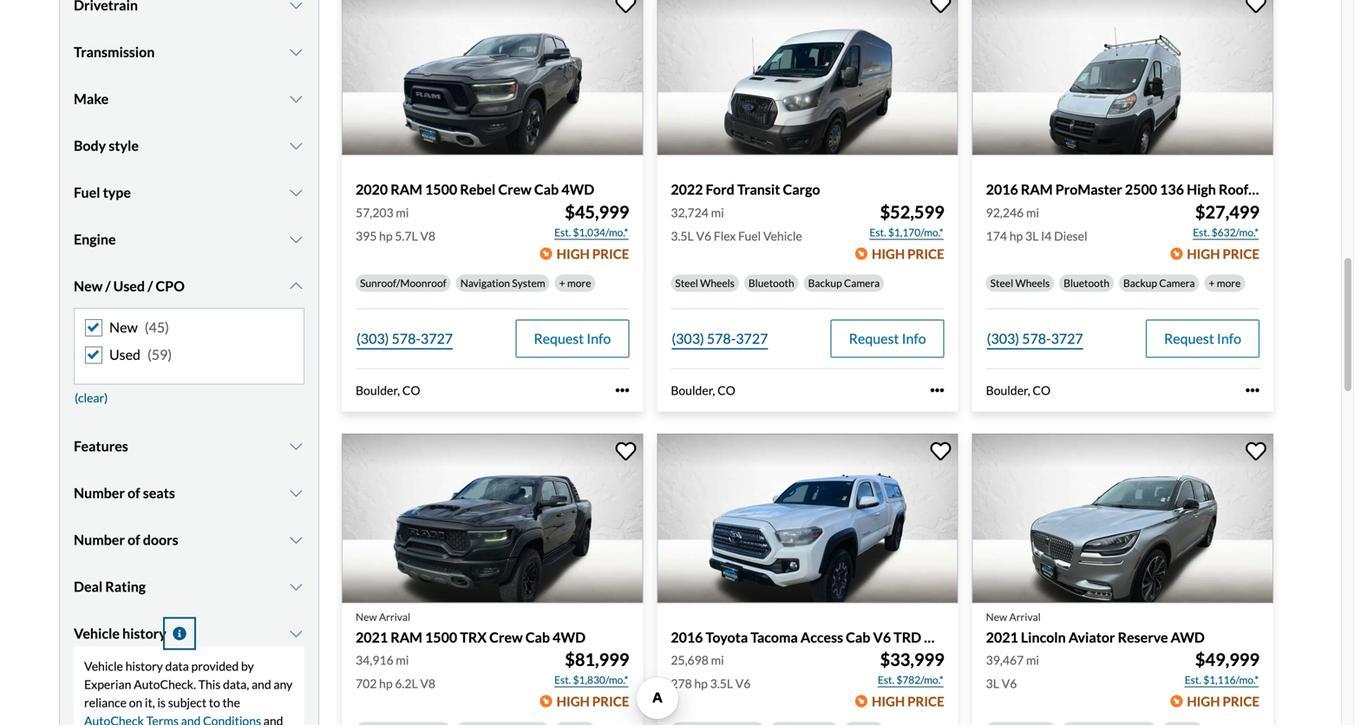 Task type: locate. For each thing, give the bounding box(es) containing it.
1 3727 from the left
[[421, 330, 453, 347]]

chevron down image inside new / used / cpo dropdown button
[[288, 280, 305, 294]]

price down $1,116/mo.*
[[1223, 694, 1260, 710]]

bluetooth down diesel
[[1064, 277, 1110, 289]]

v8 inside 34,916 mi 702 hp 6.2l v8
[[420, 677, 436, 691]]

1500 inside the new arrival 2021 ram 1500 trx crew cab 4wd
[[425, 629, 458, 646]]

high for $45,999
[[557, 246, 590, 262]]

high price
[[557, 246, 630, 262], [872, 246, 945, 262], [1188, 246, 1260, 262], [557, 694, 630, 710], [872, 694, 945, 710], [1188, 694, 1260, 710]]

high down est. $1,034/mo.* button
[[557, 246, 590, 262]]

2 (303) 578-3727 from the left
[[672, 330, 768, 347]]

1 vertical spatial number
[[74, 532, 125, 549]]

steel wheels
[[676, 277, 735, 289], [991, 277, 1050, 289]]

number for number of doors
[[74, 532, 125, 549]]

3 boulder, from the left
[[987, 383, 1031, 398]]

experian
[[84, 678, 131, 692]]

est. down $27,499
[[1194, 226, 1210, 239]]

0 horizontal spatial 3l
[[987, 677, 1000, 691]]

0 horizontal spatial backup
[[809, 277, 843, 289]]

39,467 mi 3l v6
[[987, 653, 1040, 691]]

of for seats
[[128, 485, 140, 502]]

steel down 174
[[991, 277, 1014, 289]]

wheels down i4
[[1016, 277, 1050, 289]]

wheels
[[701, 277, 735, 289], [1016, 277, 1050, 289]]

0 horizontal spatial steel wheels
[[676, 277, 735, 289]]

est. left $1,830/mo.*
[[555, 674, 571, 687]]

2 request from the left
[[849, 330, 900, 347]]

used left cpo
[[113, 278, 145, 295]]

0 horizontal spatial 2021
[[356, 629, 388, 646]]

1 / from the left
[[105, 278, 111, 295]]

2 backup from the left
[[1124, 277, 1158, 289]]

1 number from the top
[[74, 485, 125, 502]]

est. $1,170/mo.* button
[[869, 224, 945, 241]]

2016 for $27,499
[[987, 181, 1019, 198]]

vehicle inside vehicle history data provided by experian autocheck. this data, and any reliance on it, is subject to the
[[84, 659, 123, 674]]

chevron down image
[[288, 0, 305, 12], [288, 92, 305, 106], [288, 139, 305, 153], [288, 186, 305, 200], [288, 440, 305, 454], [288, 487, 305, 500], [288, 533, 305, 547]]

1 horizontal spatial more
[[1218, 277, 1242, 289]]

crew right trx
[[490, 629, 523, 646]]

5.7l
[[395, 229, 418, 243]]

steel wheels down flex
[[676, 277, 735, 289]]

hp inside 34,916 mi 702 hp 6.2l v8
[[379, 677, 393, 691]]

$45,999 est. $1,034/mo.*
[[555, 202, 630, 239]]

2 horizontal spatial boulder,
[[987, 383, 1031, 398]]

+ more down est. $632/mo.* 'button'
[[1210, 277, 1242, 289]]

fuel left type
[[74, 184, 100, 201]]

0 horizontal spatial /
[[105, 278, 111, 295]]

0 horizontal spatial (303)
[[357, 330, 389, 347]]

1 chevron down image from the top
[[288, 0, 305, 12]]

4wd up 39,467
[[983, 629, 1016, 646]]

request info button for $52,599
[[831, 320, 945, 358]]

deal rating button
[[74, 566, 305, 609]]

it,
[[145, 696, 155, 711]]

0 horizontal spatial request
[[534, 330, 584, 347]]

1 horizontal spatial bluetooth
[[1064, 277, 1110, 289]]

0 horizontal spatial wheels
[[701, 277, 735, 289]]

est. inside the $49,999 est. $1,116/mo.*
[[1185, 674, 1202, 687]]

3.5l down 32,724
[[671, 229, 694, 243]]

chevron down image for number of seats
[[288, 487, 305, 500]]

1 horizontal spatial /
[[148, 278, 153, 295]]

2 steel wheels from the left
[[991, 277, 1050, 289]]

new / used / cpo
[[74, 278, 185, 295]]

0 vertical spatial number
[[74, 485, 125, 502]]

new inside dropdown button
[[74, 278, 103, 295]]

backup camera
[[809, 277, 880, 289], [1124, 277, 1196, 289]]

v8 inside the 57,203 mi 395 hp 5.7l v8
[[420, 229, 436, 243]]

rebel
[[460, 181, 496, 198]]

high down est. $782/mo.* button
[[872, 694, 905, 710]]

arrival for $49,999
[[1010, 611, 1041, 623]]

mi inside '32,724 mi 3.5l v6 flex fuel vehicle'
[[711, 205, 724, 220]]

2 2021 from the left
[[987, 629, 1019, 646]]

1 horizontal spatial backup
[[1124, 277, 1158, 289]]

mi inside 34,916 mi 702 hp 6.2l v8
[[396, 653, 409, 668]]

0 horizontal spatial boulder, co
[[356, 383, 421, 398]]

new up 34,916
[[356, 611, 377, 623]]

request info
[[534, 330, 611, 347], [849, 330, 927, 347], [1165, 330, 1242, 347]]

3 chevron down image from the top
[[288, 139, 305, 153]]

vehicle up experian
[[84, 659, 123, 674]]

0 horizontal spatial request info
[[534, 330, 611, 347]]

2 horizontal spatial request info
[[1165, 330, 1242, 347]]

1 steel wheels from the left
[[676, 277, 735, 289]]

est. inside "$33,999 est. $782/mo.*"
[[878, 674, 895, 687]]

mi for $27,499
[[1027, 205, 1040, 220]]

vehicle down deal
[[74, 625, 120, 642]]

navigation
[[461, 277, 510, 289]]

hp inside the 25,698 mi 278 hp 3.5l v6
[[695, 677, 708, 691]]

1 horizontal spatial boulder,
[[671, 383, 716, 398]]

mi up the 6.2l
[[396, 653, 409, 668]]

3727 for $52,599
[[736, 330, 768, 347]]

1 wheels from the left
[[701, 277, 735, 289]]

high price down est. $632/mo.* 'button'
[[1188, 246, 1260, 262]]

2 (303) 578-3727 button from the left
[[671, 320, 769, 358]]

136
[[1161, 181, 1185, 198]]

est.
[[555, 226, 571, 239], [870, 226, 887, 239], [1194, 226, 1210, 239], [555, 674, 571, 687], [878, 674, 895, 687], [1185, 674, 1202, 687]]

1 vertical spatial 1500
[[425, 629, 458, 646]]

hp
[[379, 229, 393, 243], [1010, 229, 1024, 243], [379, 677, 393, 691], [695, 677, 708, 691]]

cab inside the new arrival 2021 ram 1500 trx crew cab 4wd
[[526, 629, 550, 646]]

(303) for $45,999
[[357, 330, 389, 347]]

3 578- from the left
[[1023, 330, 1052, 347]]

chevron down image inside make dropdown button
[[288, 92, 305, 106]]

v6
[[696, 229, 712, 243], [874, 629, 892, 646], [736, 677, 751, 691], [1002, 677, 1018, 691]]

1 vertical spatial fuel
[[739, 229, 761, 243]]

1500 left trx
[[425, 629, 458, 646]]

2 number from the top
[[74, 532, 125, 549]]

high price down est. $1,034/mo.* button
[[557, 246, 630, 262]]

est. left $1,170/mo.*
[[870, 226, 887, 239]]

vehicle down transit
[[764, 229, 803, 243]]

ford
[[706, 181, 735, 198]]

ellipsis h image for $27,499
[[1246, 384, 1260, 398]]

0 horizontal spatial more
[[568, 277, 592, 289]]

3.5l
[[671, 229, 694, 243], [711, 677, 733, 691]]

+ down est. $632/mo.* 'button'
[[1210, 277, 1216, 289]]

5 chevron down image from the top
[[288, 440, 305, 454]]

3 boulder, co from the left
[[987, 383, 1051, 398]]

2 co from the left
[[718, 383, 736, 398]]

2 horizontal spatial (303)
[[987, 330, 1020, 347]]

trd
[[894, 629, 922, 646]]

2 request info button from the left
[[831, 320, 945, 358]]

1 vertical spatial 2016
[[671, 629, 703, 646]]

3l down 39,467
[[987, 677, 1000, 691]]

1 horizontal spatial request
[[849, 330, 900, 347]]

$81,999
[[565, 650, 630, 670]]

est. $632/mo.* button
[[1193, 224, 1260, 241]]

578- for $52,599
[[707, 330, 736, 347]]

0 vertical spatial 2016
[[987, 181, 1019, 198]]

high for $52,599
[[872, 246, 905, 262]]

2021 up 39,467
[[987, 629, 1019, 646]]

0 vertical spatial of
[[128, 485, 140, 502]]

0 vertical spatial fuel
[[74, 184, 100, 201]]

1 co from the left
[[403, 383, 421, 398]]

1 horizontal spatial (303)
[[672, 330, 705, 347]]

number down features
[[74, 485, 125, 502]]

(303) 578-3727 button for $52,599
[[671, 320, 769, 358]]

of left the seats
[[128, 485, 140, 502]]

ram
[[391, 181, 423, 198], [1022, 181, 1053, 198], [391, 629, 423, 646]]

arrival up 34,916
[[379, 611, 411, 623]]

info for $27,499
[[1218, 330, 1242, 347]]

mi inside 39,467 mi 3l v6
[[1027, 653, 1040, 668]]

new up used (59)
[[109, 319, 138, 336]]

1 request info button from the left
[[516, 320, 630, 358]]

backup for $27,499
[[1124, 277, 1158, 289]]

1 vertical spatial v8
[[420, 677, 436, 691]]

2 info from the left
[[902, 330, 927, 347]]

4 chevron down image from the top
[[288, 580, 305, 594]]

mi inside the 25,698 mi 278 hp 3.5l v6
[[711, 653, 724, 668]]

cab
[[535, 181, 559, 198], [526, 629, 550, 646], [846, 629, 871, 646]]

2 horizontal spatial co
[[1033, 383, 1051, 398]]

2 cargo from the left
[[1252, 181, 1289, 198]]

3 request info button from the left
[[1147, 320, 1260, 358]]

1500 left rebel
[[425, 181, 458, 198]]

backup camera down est. $632/mo.* 'button'
[[1124, 277, 1196, 289]]

1 horizontal spatial ellipsis h image
[[1246, 384, 1260, 398]]

est. $1,830/mo.* button
[[554, 672, 630, 689]]

price for $52,599
[[908, 246, 945, 262]]

2 horizontal spatial (303) 578-3727 button
[[987, 320, 1085, 358]]

1 horizontal spatial backup camera
[[1124, 277, 1196, 289]]

0 horizontal spatial boulder,
[[356, 383, 400, 398]]

1 horizontal spatial 3727
[[736, 330, 768, 347]]

off
[[925, 629, 945, 646]]

est. left $1,034/mo.*
[[555, 226, 571, 239]]

2 v8 from the top
[[420, 677, 436, 691]]

3727 for $45,999
[[421, 330, 453, 347]]

3 (303) 578-3727 button from the left
[[987, 320, 1085, 358]]

fuel type
[[74, 184, 131, 201]]

0 vertical spatial history
[[122, 625, 166, 642]]

1 vertical spatial used
[[109, 346, 141, 363]]

high price for $33,999
[[872, 694, 945, 710]]

cargo left van at the right top of page
[[1252, 181, 1289, 198]]

boulder, for $45,999
[[356, 383, 400, 398]]

hp right 702
[[379, 677, 393, 691]]

v8 right the 6.2l
[[420, 677, 436, 691]]

hp inside 92,246 mi 174 hp 3l i4 diesel
[[1010, 229, 1024, 243]]

history for vehicle history data provided by experian autocheck. this data, and any reliance on it, is subject to the
[[125, 659, 163, 674]]

mi inside the 57,203 mi 395 hp 5.7l v8
[[396, 205, 409, 220]]

system
[[512, 277, 546, 289]]

boulder, for $27,499
[[987, 383, 1031, 398]]

0 vertical spatial vehicle
[[764, 229, 803, 243]]

high price down est. $1,170/mo.* button
[[872, 246, 945, 262]]

2 boulder, co from the left
[[671, 383, 736, 398]]

number
[[74, 485, 125, 502], [74, 532, 125, 549]]

2 chevron down image from the top
[[288, 233, 305, 247]]

0 vertical spatial 3.5l
[[671, 229, 694, 243]]

chevron down image inside the engine dropdown button
[[288, 233, 305, 247]]

1 horizontal spatial (303) 578-3727 button
[[671, 320, 769, 358]]

3 (303) from the left
[[987, 330, 1020, 347]]

chevron down image for engine
[[288, 233, 305, 247]]

high price down est. $1,830/mo.* "button"
[[557, 694, 630, 710]]

4 chevron down image from the top
[[288, 186, 305, 200]]

chevron down image
[[288, 45, 305, 59], [288, 233, 305, 247], [288, 280, 305, 294], [288, 580, 305, 594], [288, 627, 305, 641]]

v6 left trd
[[874, 629, 892, 646]]

1 horizontal spatial cargo
[[1252, 181, 1289, 198]]

/ left cpo
[[148, 278, 153, 295]]

1 horizontal spatial 2016
[[987, 181, 1019, 198]]

subject
[[168, 696, 207, 711]]

number inside number of doors dropdown button
[[74, 532, 125, 549]]

0 horizontal spatial 3727
[[421, 330, 453, 347]]

hp inside the 57,203 mi 395 hp 5.7l v8
[[379, 229, 393, 243]]

request info button
[[516, 320, 630, 358], [831, 320, 945, 358], [1147, 320, 1260, 358]]

1 vertical spatial vehicle
[[74, 625, 120, 642]]

number of doors button
[[74, 519, 305, 562]]

+ more right system
[[560, 277, 592, 289]]

hp right 174
[[1010, 229, 1024, 243]]

3.5l inside the 25,698 mi 278 hp 3.5l v6
[[711, 677, 733, 691]]

3.5l right '278'
[[711, 677, 733, 691]]

hp right '395'
[[379, 229, 393, 243]]

(303) 578-3727 button
[[356, 320, 454, 358], [671, 320, 769, 358], [987, 320, 1085, 358]]

history inside vehicle history data provided by experian autocheck. this data, and any reliance on it, is subject to the
[[125, 659, 163, 674]]

1 of from the top
[[128, 485, 140, 502]]

v6 down toyota
[[736, 677, 751, 691]]

1 horizontal spatial boulder, co
[[671, 383, 736, 398]]

578- for $45,999
[[392, 330, 421, 347]]

number up deal rating
[[74, 532, 125, 549]]

ram right 2020
[[391, 181, 423, 198]]

2021
[[356, 629, 388, 646], [987, 629, 1019, 646]]

0 vertical spatial 1500
[[425, 181, 458, 198]]

1 cargo from the left
[[783, 181, 821, 198]]

cab right access
[[846, 629, 871, 646]]

more down est. $632/mo.* 'button'
[[1218, 277, 1242, 289]]

new (45)
[[109, 319, 169, 336]]

1 horizontal spatial camera
[[1160, 277, 1196, 289]]

0 vertical spatial used
[[113, 278, 145, 295]]

0 vertical spatial 3l
[[1026, 229, 1039, 243]]

chevron down image inside features "dropdown button"
[[288, 440, 305, 454]]

1 horizontal spatial (303) 578-3727
[[672, 330, 768, 347]]

2 / from the left
[[148, 278, 153, 295]]

camera down est. $1,170/mo.* button
[[845, 277, 880, 289]]

body style
[[74, 137, 139, 154]]

2016 up 92,246
[[987, 181, 1019, 198]]

est. for $27,499
[[1194, 226, 1210, 239]]

1 horizontal spatial steel
[[991, 277, 1014, 289]]

mi up 5.7l
[[396, 205, 409, 220]]

1 horizontal spatial steel wheels
[[991, 277, 1050, 289]]

request for $45,999
[[534, 330, 584, 347]]

0 horizontal spatial request info button
[[516, 320, 630, 358]]

high down est. $632/mo.* 'button'
[[1188, 246, 1221, 262]]

2 horizontal spatial info
[[1218, 330, 1242, 347]]

2 backup camera from the left
[[1124, 277, 1196, 289]]

57,203 mi 395 hp 5.7l v8
[[356, 205, 436, 243]]

style
[[109, 137, 139, 154]]

v6 inside 39,467 mi 3l v6
[[1002, 677, 1018, 691]]

arrival up lincoln on the bottom right of the page
[[1010, 611, 1041, 623]]

0 horizontal spatial (303) 578-3727 button
[[356, 320, 454, 358]]

camera down est. $632/mo.* 'button'
[[1160, 277, 1196, 289]]

new for new arrival 2021 lincoln aviator reserve awd
[[987, 611, 1008, 623]]

3 chevron down image from the top
[[288, 280, 305, 294]]

cpo
[[156, 278, 185, 295]]

$1,034/mo.*
[[573, 226, 629, 239]]

more right system
[[568, 277, 592, 289]]

high down est. $1,116/mo.* button
[[1188, 694, 1221, 710]]

2 + more from the left
[[1210, 277, 1242, 289]]

2 horizontal spatial request
[[1165, 330, 1215, 347]]

2 camera from the left
[[1160, 277, 1196, 289]]

2 bluetooth from the left
[[1064, 277, 1110, 289]]

cab up '$45,999 est. $1,034/mo.*'
[[535, 181, 559, 198]]

est. inside $27,499 est. $632/mo.*
[[1194, 226, 1210, 239]]

(303) 578-3727 for $27,499
[[987, 330, 1084, 347]]

(clear)
[[75, 391, 108, 405]]

ram up 92,246 mi 174 hp 3l i4 diesel
[[1022, 181, 1053, 198]]

2 horizontal spatial 3727
[[1052, 330, 1084, 347]]

request for $27,499
[[1165, 330, 1215, 347]]

history
[[122, 625, 166, 642], [125, 659, 163, 674]]

2016 up 25,698
[[671, 629, 703, 646]]

1 boulder, co from the left
[[356, 383, 421, 398]]

est. down $33,999 on the right
[[878, 674, 895, 687]]

+ right system
[[560, 277, 566, 289]]

4wd up "$81,999"
[[553, 629, 586, 646]]

2 chevron down image from the top
[[288, 92, 305, 106]]

white 2022 ford transit cargo van  automatic image
[[657, 0, 959, 155]]

3 request from the left
[[1165, 330, 1215, 347]]

high price down est. $782/mo.* button
[[872, 694, 945, 710]]

price down $1,830/mo.*
[[593, 694, 630, 710]]

steel wheels down 174
[[991, 277, 1050, 289]]

request info button for $45,999
[[516, 320, 630, 358]]

est. $782/mo.* button
[[877, 672, 945, 689]]

of inside dropdown button
[[128, 532, 140, 549]]

v6 left flex
[[696, 229, 712, 243]]

2 wheels from the left
[[1016, 277, 1050, 289]]

$45,999
[[565, 202, 630, 222]]

1 boulder, from the left
[[356, 383, 400, 398]]

0 horizontal spatial info
[[587, 330, 611, 347]]

0 horizontal spatial cargo
[[783, 181, 821, 198]]

mi for $81,999
[[396, 653, 409, 668]]

3 request info from the left
[[1165, 330, 1242, 347]]

history up autocheck.
[[125, 659, 163, 674]]

1 vertical spatial 3.5l
[[711, 677, 733, 691]]

est. inside "$81,999 est. $1,830/mo.*"
[[555, 674, 571, 687]]

2021 inside the new arrival 2021 ram 1500 trx crew cab 4wd
[[356, 629, 388, 646]]

cab right trx
[[526, 629, 550, 646]]

2 request info from the left
[[849, 330, 927, 347]]

chevron down image inside number of doors dropdown button
[[288, 533, 305, 547]]

v8 right 5.7l
[[420, 229, 436, 243]]

2 arrival from the left
[[1010, 611, 1041, 623]]

2022 ford transit cargo
[[671, 181, 821, 198]]

2 steel from the left
[[991, 277, 1014, 289]]

white 2016 toyota tacoma access cab v6 trd off road 4wd pickup truck four-wheel drive automatic image
[[657, 434, 959, 603]]

1 vertical spatial crew
[[490, 629, 523, 646]]

1 v8 from the top
[[420, 229, 436, 243]]

used
[[113, 278, 145, 295], [109, 346, 141, 363]]

1 vertical spatial history
[[125, 659, 163, 674]]

1 info from the left
[[587, 330, 611, 347]]

hp for $27,499
[[1010, 229, 1024, 243]]

info
[[587, 330, 611, 347], [902, 330, 927, 347], [1218, 330, 1242, 347]]

high price for $27,499
[[1188, 246, 1260, 262]]

0 horizontal spatial + more
[[560, 277, 592, 289]]

deal rating
[[74, 579, 146, 596]]

mi down toyota
[[711, 653, 724, 668]]

wheels for $52,599
[[701, 277, 735, 289]]

price down $1,034/mo.*
[[593, 246, 630, 262]]

1 bluetooth from the left
[[749, 277, 795, 289]]

cargo right transit
[[783, 181, 821, 198]]

wheels for $27,499
[[1016, 277, 1050, 289]]

2 578- from the left
[[707, 330, 736, 347]]

request
[[534, 330, 584, 347], [849, 330, 900, 347], [1165, 330, 1215, 347]]

5 chevron down image from the top
[[288, 627, 305, 641]]

2 boulder, from the left
[[671, 383, 716, 398]]

diamond black crystal pearlcoat 2021 ram 1500 trx crew cab 4wd pickup truck all-wheel drive automatic image
[[342, 434, 643, 603]]

1 (303) 578-3727 from the left
[[357, 330, 453, 347]]

v8
[[420, 229, 436, 243], [420, 677, 436, 691]]

1 horizontal spatial co
[[718, 383, 736, 398]]

25,698
[[671, 653, 709, 668]]

high for $49,999
[[1188, 694, 1221, 710]]

hp right '278'
[[695, 677, 708, 691]]

34,916
[[356, 653, 394, 668]]

autocheck.
[[134, 678, 196, 692]]

1 2021 from the left
[[356, 629, 388, 646]]

price for $49,999
[[1223, 694, 1260, 710]]

1 ellipsis h image from the left
[[931, 384, 945, 398]]

ellipsis h image
[[616, 384, 630, 398]]

(45)
[[145, 319, 169, 336]]

2 1500 from the top
[[425, 629, 458, 646]]

price down $632/mo.*
[[1223, 246, 1260, 262]]

crew right rebel
[[499, 181, 532, 198]]

6 chevron down image from the top
[[288, 487, 305, 500]]

is
[[157, 696, 166, 711]]

ellipsis h image
[[931, 384, 945, 398], [1246, 384, 1260, 398]]

2021 for $81,999
[[356, 629, 388, 646]]

vehicle history
[[74, 625, 166, 642]]

roof
[[1219, 181, 1249, 198]]

number inside number of seats dropdown button
[[74, 485, 125, 502]]

174
[[987, 229, 1008, 243]]

mi right 92,246
[[1027, 205, 1040, 220]]

7 chevron down image from the top
[[288, 533, 305, 547]]

v6 down 39,467
[[1002, 677, 1018, 691]]

more
[[568, 277, 592, 289], [1218, 277, 1242, 289]]

1 backup camera from the left
[[809, 277, 880, 289]]

3 info from the left
[[1218, 330, 1242, 347]]

3l inside 92,246 mi 174 hp 3l i4 diesel
[[1026, 229, 1039, 243]]

0 horizontal spatial 578-
[[392, 330, 421, 347]]

(303) for $52,599
[[672, 330, 705, 347]]

info for $52,599
[[902, 330, 927, 347]]

1 578- from the left
[[392, 330, 421, 347]]

request info button for $27,499
[[1147, 320, 1260, 358]]

2021 up 34,916
[[356, 629, 388, 646]]

1 camera from the left
[[845, 277, 880, 289]]

1 horizontal spatial + more
[[1210, 277, 1242, 289]]

1 request from the left
[[534, 330, 584, 347]]

0 horizontal spatial 3.5l
[[671, 229, 694, 243]]

2 horizontal spatial request info button
[[1147, 320, 1260, 358]]

awd
[[1171, 629, 1206, 646]]

1 horizontal spatial 3l
[[1026, 229, 1039, 243]]

new inside the new arrival 2021 ram 1500 trx crew cab 4wd
[[356, 611, 377, 623]]

est. inside '$45,999 est. $1,034/mo.*'
[[555, 226, 571, 239]]

boulder, co for $45,999
[[356, 383, 421, 398]]

crew inside the new arrival 2021 ram 1500 trx crew cab 4wd
[[490, 629, 523, 646]]

1 horizontal spatial wheels
[[1016, 277, 1050, 289]]

boulder, for $52,599
[[671, 383, 716, 398]]

mi down lincoln on the bottom right of the page
[[1027, 653, 1040, 668]]

3 3727 from the left
[[1052, 330, 1084, 347]]

2 (303) from the left
[[672, 330, 705, 347]]

278
[[671, 677, 692, 691]]

2 horizontal spatial boulder, co
[[987, 383, 1051, 398]]

1 horizontal spatial request info
[[849, 330, 927, 347]]

price for $27,499
[[1223, 246, 1260, 262]]

chevron down image inside deal rating dropdown button
[[288, 580, 305, 594]]

0 horizontal spatial ellipsis h image
[[931, 384, 945, 398]]

fuel
[[74, 184, 100, 201], [739, 229, 761, 243]]

$81,999 est. $1,830/mo.*
[[555, 650, 630, 687]]

1 horizontal spatial 3.5l
[[711, 677, 733, 691]]

2 horizontal spatial (303) 578-3727
[[987, 330, 1084, 347]]

transmission
[[74, 44, 155, 60]]

0 horizontal spatial (303) 578-3727
[[357, 330, 453, 347]]

1 vertical spatial of
[[128, 532, 140, 549]]

$33,999
[[881, 650, 945, 670]]

chevron down image for number of doors
[[288, 533, 305, 547]]

est. left $1,116/mo.*
[[1185, 674, 1202, 687]]

/ down engine
[[105, 278, 111, 295]]

3 co from the left
[[1033, 383, 1051, 398]]

co for $52,599
[[718, 383, 736, 398]]

1 vertical spatial 3l
[[987, 677, 1000, 691]]

est. inside $52,599 est. $1,170/mo.*
[[870, 226, 887, 239]]

chevron down image inside body style dropdown button
[[288, 139, 305, 153]]

high price down est. $1,116/mo.* button
[[1188, 694, 1260, 710]]

boulder, co for $52,599
[[671, 383, 736, 398]]

2 ellipsis h image from the left
[[1246, 384, 1260, 398]]

price for $33,999
[[908, 694, 945, 710]]

2 of from the top
[[128, 532, 140, 549]]

2021 inside new arrival 2021 lincoln aviator reserve awd
[[987, 629, 1019, 646]]

1 horizontal spatial fuel
[[739, 229, 761, 243]]

2 + from the left
[[1210, 277, 1216, 289]]

(303) 578-3727
[[357, 330, 453, 347], [672, 330, 768, 347], [987, 330, 1084, 347]]

of
[[128, 485, 140, 502], [128, 532, 140, 549]]

mi down ford
[[711, 205, 724, 220]]

0 horizontal spatial arrival
[[379, 611, 411, 623]]

1 horizontal spatial +
[[1210, 277, 1216, 289]]

new up 39,467
[[987, 611, 1008, 623]]

mi inside 92,246 mi 174 hp 3l i4 diesel
[[1027, 205, 1040, 220]]

0 horizontal spatial bluetooth
[[749, 277, 795, 289]]

fuel right flex
[[739, 229, 761, 243]]

backup camera down est. $1,170/mo.* button
[[809, 277, 880, 289]]

0 horizontal spatial co
[[403, 383, 421, 398]]

price down $782/mo.*
[[908, 694, 945, 710]]

new for new arrival 2021 ram 1500 trx crew cab 4wd
[[356, 611, 377, 623]]

ram up 34,916 mi 702 hp 6.2l v8
[[391, 629, 423, 646]]

/
[[105, 278, 111, 295], [148, 278, 153, 295]]

0 vertical spatial v8
[[420, 229, 436, 243]]

new inside new arrival 2021 lincoln aviator reserve awd
[[987, 611, 1008, 623]]

3l left i4
[[1026, 229, 1039, 243]]

steel for $27,499
[[991, 277, 1014, 289]]

1 (303) from the left
[[357, 330, 389, 347]]

est. for $81,999
[[555, 674, 571, 687]]

0 horizontal spatial +
[[560, 277, 566, 289]]

1 arrival from the left
[[379, 611, 411, 623]]

1 backup from the left
[[809, 277, 843, 289]]

est. for $49,999
[[1185, 674, 1202, 687]]

history for vehicle history
[[122, 625, 166, 642]]

of inside dropdown button
[[128, 485, 140, 502]]

1 horizontal spatial 578-
[[707, 330, 736, 347]]

bluetooth
[[749, 277, 795, 289], [1064, 277, 1110, 289]]

chevron down image inside fuel type dropdown button
[[288, 186, 305, 200]]

wheels down flex
[[701, 277, 735, 289]]

high down est. $1,830/mo.* "button"
[[557, 694, 590, 710]]

1 request info from the left
[[534, 330, 611, 347]]

0 horizontal spatial camera
[[845, 277, 880, 289]]

1 horizontal spatial info
[[902, 330, 927, 347]]

1 horizontal spatial arrival
[[1010, 611, 1041, 623]]

backup camera for $52,599
[[809, 277, 880, 289]]

0 horizontal spatial steel
[[676, 277, 699, 289]]

0 horizontal spatial fuel
[[74, 184, 100, 201]]

2 vertical spatial vehicle
[[84, 659, 123, 674]]

arrival inside the new arrival 2021 ram 1500 trx crew cab 4wd
[[379, 611, 411, 623]]

crew
[[499, 181, 532, 198], [490, 629, 523, 646]]

history left info circle image
[[122, 625, 166, 642]]

1 (303) 578-3727 button from the left
[[356, 320, 454, 358]]

2 3727 from the left
[[736, 330, 768, 347]]

0 horizontal spatial 2016
[[671, 629, 703, 646]]

0 horizontal spatial backup camera
[[809, 277, 880, 289]]

1 horizontal spatial 2021
[[987, 629, 1019, 646]]

arrival inside new arrival 2021 lincoln aviator reserve awd
[[1010, 611, 1041, 623]]

3 (303) 578-3727 from the left
[[987, 330, 1084, 347]]

chevron down image inside number of seats dropdown button
[[288, 487, 305, 500]]

steel down 32,724
[[676, 277, 699, 289]]

bluetooth down '32,724 mi 3.5l v6 flex fuel vehicle'
[[749, 277, 795, 289]]

2016
[[987, 181, 1019, 198], [671, 629, 703, 646]]

1 steel from the left
[[676, 277, 699, 289]]

of left doors
[[128, 532, 140, 549]]

price down $1,170/mo.*
[[908, 246, 945, 262]]

+ more
[[560, 277, 592, 289], [1210, 277, 1242, 289]]

1 horizontal spatial request info button
[[831, 320, 945, 358]]

(303) 578-3727 for $45,999
[[357, 330, 453, 347]]

chevron down image inside transmission dropdown button
[[288, 45, 305, 59]]

new down engine
[[74, 278, 103, 295]]

2 horizontal spatial 578-
[[1023, 330, 1052, 347]]

1 chevron down image from the top
[[288, 45, 305, 59]]



Task type: vqa. For each thing, say whether or not it's contained in the screenshot.
the left $32,545
no



Task type: describe. For each thing, give the bounding box(es) containing it.
4wd up $45,999
[[562, 181, 595, 198]]

price for $81,999
[[593, 694, 630, 710]]

flex
[[714, 229, 736, 243]]

type
[[103, 184, 131, 201]]

ram for $27,499
[[1022, 181, 1053, 198]]

est. for $33,999
[[878, 674, 895, 687]]

chevron down image for deal rating
[[288, 580, 305, 594]]

32,724
[[671, 205, 709, 220]]

39,467
[[987, 653, 1024, 668]]

1 + from the left
[[560, 277, 566, 289]]

$1,170/mo.*
[[889, 226, 944, 239]]

4wd inside the new arrival 2021 ram 1500 trx crew cab 4wd
[[553, 629, 586, 646]]

seats
[[143, 485, 175, 502]]

new for new / used / cpo
[[74, 278, 103, 295]]

ram inside the new arrival 2021 ram 1500 trx crew cab 4wd
[[391, 629, 423, 646]]

fuel type button
[[74, 171, 305, 215]]

access
[[801, 629, 844, 646]]

van
[[1292, 181, 1316, 198]]

used (59)
[[109, 346, 172, 363]]

promaster
[[1056, 181, 1123, 198]]

co for $27,499
[[1033, 383, 1051, 398]]

(59)
[[148, 346, 172, 363]]

engine
[[74, 231, 116, 248]]

new / used / cpo button
[[74, 265, 305, 308]]

and
[[252, 678, 271, 692]]

hp for $45,999
[[379, 229, 393, 243]]

the
[[223, 696, 240, 711]]

tacoma
[[751, 629, 798, 646]]

est. for $52,599
[[870, 226, 887, 239]]

lincoln
[[1022, 629, 1067, 646]]

bluetooth for $52,599
[[749, 277, 795, 289]]

steel wheels for $27,499
[[991, 277, 1050, 289]]

co for $45,999
[[403, 383, 421, 398]]

features button
[[74, 425, 305, 468]]

v8 for $45,999
[[420, 229, 436, 243]]

bluetooth for $27,499
[[1064, 277, 1110, 289]]

chevron down image for make
[[288, 92, 305, 106]]

3l inside 39,467 mi 3l v6
[[987, 677, 1000, 691]]

3727 for $27,499
[[1052, 330, 1084, 347]]

fuel inside '32,724 mi 3.5l v6 flex fuel vehicle'
[[739, 229, 761, 243]]

high for $27,499
[[1188, 246, 1221, 262]]

chevron down image for features
[[288, 440, 305, 454]]

vehicle history data provided by experian autocheck. this data, and any reliance on it, is subject to the
[[84, 659, 293, 711]]

2016 ram promaster 2500 136 high roof cargo van
[[987, 181, 1316, 198]]

chevron down image for fuel type
[[288, 186, 305, 200]]

2020
[[356, 181, 388, 198]]

price for $45,999
[[593, 246, 630, 262]]

2500
[[1126, 181, 1158, 198]]

chevron down image for transmission
[[288, 45, 305, 59]]

engine button
[[74, 218, 305, 261]]

new arrival 2021 lincoln aviator reserve awd
[[987, 611, 1206, 646]]

camera for $52,599
[[845, 277, 880, 289]]

trx
[[460, 629, 487, 646]]

(303) 578-3727 for $52,599
[[672, 330, 768, 347]]

25,698 mi 278 hp 3.5l v6
[[671, 653, 751, 691]]

92,246 mi 174 hp 3l i4 diesel
[[987, 205, 1088, 243]]

sunroof/moonroof
[[360, 277, 447, 289]]

(303) for $27,499
[[987, 330, 1020, 347]]

data,
[[223, 678, 249, 692]]

mi for $45,999
[[396, 205, 409, 220]]

2020 ram 1500 rebel crew cab 4wd
[[356, 181, 595, 198]]

request info for $27,499
[[1165, 330, 1242, 347]]

hp for $33,999
[[695, 677, 708, 691]]

vehicle inside '32,724 mi 3.5l v6 flex fuel vehicle'
[[764, 229, 803, 243]]

doors
[[143, 532, 178, 549]]

(303) 578-3727 button for $27,499
[[987, 320, 1085, 358]]

6.2l
[[395, 677, 418, 691]]

$1,116/mo.*
[[1204, 674, 1259, 687]]

high price for $81,999
[[557, 694, 630, 710]]

info circle image
[[171, 627, 188, 641]]

ram for $45,999
[[391, 181, 423, 198]]

702
[[356, 677, 377, 691]]

toyota
[[706, 629, 748, 646]]

number for number of seats
[[74, 485, 125, 502]]

57,203
[[356, 205, 394, 220]]

chevron down image for body style
[[288, 139, 305, 153]]

578- for $27,499
[[1023, 330, 1052, 347]]

number of seats
[[74, 485, 175, 502]]

reserve
[[1118, 629, 1169, 646]]

road
[[948, 629, 980, 646]]

deal
[[74, 579, 103, 596]]

i4
[[1042, 229, 1052, 243]]

to
[[209, 696, 220, 711]]

2 more from the left
[[1218, 277, 1242, 289]]

diesel
[[1055, 229, 1088, 243]]

backup for $52,599
[[809, 277, 843, 289]]

0 vertical spatial crew
[[499, 181, 532, 198]]

(clear) button
[[74, 385, 109, 411]]

this
[[198, 678, 221, 692]]

chevron down image for new / used / cpo
[[288, 280, 305, 294]]

3.5l inside '32,724 mi 3.5l v6 flex fuel vehicle'
[[671, 229, 694, 243]]

data
[[165, 659, 189, 674]]

body style button
[[74, 124, 305, 168]]

1 more from the left
[[568, 277, 592, 289]]

provided
[[191, 659, 239, 674]]

silver 2021 lincoln aviator reserve awd suv / crossover all-wheel drive automatic image
[[973, 434, 1274, 603]]

92,246
[[987, 205, 1024, 220]]

395
[[356, 229, 377, 243]]

arrival for $81,999
[[379, 611, 411, 623]]

new arrival 2021 ram 1500 trx crew cab 4wd
[[356, 611, 586, 646]]

new for new (45)
[[109, 319, 138, 336]]

rating
[[105, 579, 146, 596]]

ellipsis h image for $52,599
[[931, 384, 945, 398]]

hp for $81,999
[[379, 677, 393, 691]]

request info for $45,999
[[534, 330, 611, 347]]

used inside dropdown button
[[113, 278, 145, 295]]

$33,999 est. $782/mo.*
[[878, 650, 945, 687]]

camera for $27,499
[[1160, 277, 1196, 289]]

$1,830/mo.*
[[573, 674, 629, 687]]

v6 inside '32,724 mi 3.5l v6 flex fuel vehicle'
[[696, 229, 712, 243]]

high price for $45,999
[[557, 246, 630, 262]]

request info for $52,599
[[849, 330, 927, 347]]

$52,599
[[881, 202, 945, 222]]

request for $52,599
[[849, 330, 900, 347]]

high
[[1187, 181, 1217, 198]]

mi for $33,999
[[711, 653, 724, 668]]

number of doors
[[74, 532, 178, 549]]

make
[[74, 90, 109, 107]]

on
[[129, 696, 143, 711]]

make button
[[74, 77, 305, 121]]

granite crystal metallic clearcoat 2020 ram 1500 rebel crew cab 4wd pickup truck four-wheel drive automatic image
[[342, 0, 643, 155]]

transmission button
[[74, 31, 305, 74]]

$49,999
[[1196, 650, 1260, 670]]

info for $45,999
[[587, 330, 611, 347]]

mi for $49,999
[[1027, 653, 1040, 668]]

backup camera for $27,499
[[1124, 277, 1196, 289]]

$49,999 est. $1,116/mo.*
[[1185, 650, 1260, 687]]

est. $1,116/mo.* button
[[1185, 672, 1260, 689]]

navigation system
[[461, 277, 546, 289]]

$27,499
[[1196, 202, 1260, 222]]

high price for $49,999
[[1188, 694, 1260, 710]]

est. for $45,999
[[555, 226, 571, 239]]

reliance
[[84, 696, 127, 711]]

(303) 578-3727 button for $45,999
[[356, 320, 454, 358]]

v6 inside the 25,698 mi 278 hp 3.5l v6
[[736, 677, 751, 691]]

2016 toyota tacoma access cab v6 trd off road 4wd
[[671, 629, 1016, 646]]

high price for $52,599
[[872, 246, 945, 262]]

boulder, co for $27,499
[[987, 383, 1051, 398]]

vehicle for vehicle history
[[74, 625, 120, 642]]

34,916 mi 702 hp 6.2l v8
[[356, 653, 436, 691]]

bright white clearcoat 2016 ram promaster 2500 136 high roof cargo van van front-wheel drive automatic image
[[973, 0, 1274, 155]]

vehicle for vehicle history data provided by experian autocheck. this data, and any reliance on it, is subject to the
[[84, 659, 123, 674]]

$52,599 est. $1,170/mo.*
[[870, 202, 945, 239]]

1 1500 from the top
[[425, 181, 458, 198]]

fuel inside dropdown button
[[74, 184, 100, 201]]

steel wheels for $52,599
[[676, 277, 735, 289]]

high for $81,999
[[557, 694, 590, 710]]

v8 for $81,999
[[420, 677, 436, 691]]

1 + more from the left
[[560, 277, 592, 289]]

2021 for $49,999
[[987, 629, 1019, 646]]

high for $33,999
[[872, 694, 905, 710]]

mi for $52,599
[[711, 205, 724, 220]]

of for doors
[[128, 532, 140, 549]]

2016 for $33,999
[[671, 629, 703, 646]]



